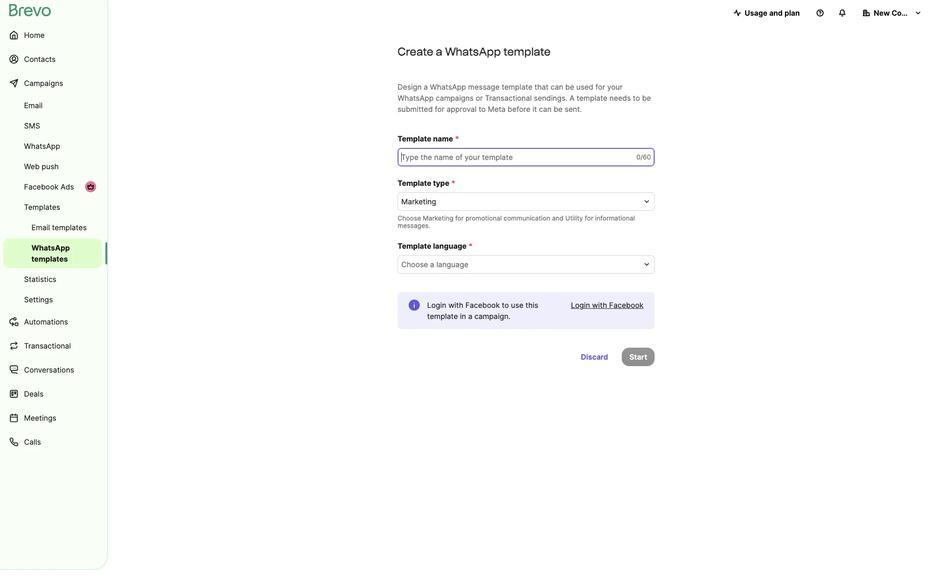Task type: locate. For each thing, give the bounding box(es) containing it.
email down templates
[[31, 223, 50, 232]]

none field inside choose a language popup button
[[402, 259, 640, 270]]

choose a language button
[[398, 255, 655, 274]]

meetings link
[[4, 407, 102, 429]]

0 horizontal spatial transactional
[[24, 342, 71, 351]]

for right the utility
[[585, 214, 594, 222]]

email for email templates
[[31, 223, 50, 232]]

your
[[608, 82, 623, 92]]

facebook for login with facebook
[[610, 301, 644, 310]]

needs
[[610, 93, 631, 103]]

be down sendings.
[[554, 105, 563, 114]]

1 vertical spatial language
[[437, 260, 469, 269]]

login inside login with facebook to use this template in a campaign.
[[428, 301, 447, 310]]

2 vertical spatial to
[[502, 301, 509, 310]]

1 horizontal spatial to
[[502, 301, 509, 310]]

a inside design a whatsapp message template that can be used for your whatsapp campaigns or transactional sendings. a template needs to be submitted for approval to meta before it can be sent.
[[424, 82, 428, 92]]

templates
[[52, 223, 87, 232], [31, 255, 68, 264]]

template left type
[[398, 179, 432, 188]]

template left in
[[428, 312, 458, 321]]

meetings
[[24, 414, 56, 423]]

0 vertical spatial email
[[24, 101, 43, 110]]

0 vertical spatial *
[[455, 134, 460, 143]]

0 horizontal spatial with
[[449, 301, 464, 310]]

1 vertical spatial choose
[[402, 260, 428, 269]]

transactional down automations
[[24, 342, 71, 351]]

0 vertical spatial transactional
[[485, 93, 532, 103]]

email up sms
[[24, 101, 43, 110]]

whatsapp link
[[4, 137, 102, 155]]

marketing up template language *
[[423, 214, 454, 222]]

0 vertical spatial template
[[398, 134, 432, 143]]

* right name
[[455, 134, 460, 143]]

conversations link
[[4, 359, 102, 381]]

marketing
[[402, 197, 437, 206], [423, 214, 454, 222]]

1 vertical spatial *
[[452, 179, 456, 188]]

3 template from the top
[[398, 242, 432, 251]]

60
[[643, 153, 652, 161]]

informational
[[596, 214, 636, 222]]

2 with from the left
[[593, 301, 608, 310]]

be right needs
[[643, 93, 652, 103]]

promotional
[[466, 214, 502, 222]]

a down template language *
[[431, 260, 435, 269]]

login with facebook link
[[571, 300, 644, 311]]

to inside login with facebook to use this template in a campaign.
[[502, 301, 509, 310]]

alert
[[398, 292, 655, 329]]

1 vertical spatial can
[[540, 105, 552, 114]]

templates down templates link
[[52, 223, 87, 232]]

0 horizontal spatial and
[[553, 214, 564, 222]]

facebook ads link
[[4, 178, 102, 196]]

deals
[[24, 390, 43, 399]]

whatsapp down email templates link on the top
[[31, 243, 70, 253]]

0 vertical spatial and
[[770, 8, 783, 18]]

template down messages.
[[398, 242, 432, 251]]

transactional
[[485, 93, 532, 103], [24, 342, 71, 351]]

0 horizontal spatial login
[[428, 301, 447, 310]]

and left plan
[[770, 8, 783, 18]]

2 vertical spatial *
[[469, 242, 473, 251]]

0 horizontal spatial to
[[479, 105, 486, 114]]

it
[[533, 105, 537, 114]]

2 horizontal spatial be
[[643, 93, 652, 103]]

language
[[433, 242, 467, 251], [437, 260, 469, 269]]

2 vertical spatial template
[[398, 242, 432, 251]]

a
[[570, 93, 575, 103]]

1 horizontal spatial and
[[770, 8, 783, 18]]

new company
[[875, 8, 927, 18]]

email templates link
[[4, 218, 102, 237]]

start button
[[623, 348, 655, 367]]

marketing inside popup button
[[402, 197, 437, 206]]

template left name
[[398, 134, 432, 143]]

marketing down template type *
[[402, 197, 437, 206]]

* for template name *
[[455, 134, 460, 143]]

0 horizontal spatial facebook
[[24, 182, 58, 192]]

message
[[469, 82, 500, 92]]

1 vertical spatial marketing
[[423, 214, 454, 222]]

to left use
[[502, 301, 509, 310]]

*
[[455, 134, 460, 143], [452, 179, 456, 188], [469, 242, 473, 251]]

1 horizontal spatial facebook
[[466, 301, 500, 310]]

* right type
[[452, 179, 456, 188]]

design a whatsapp message template that can be used for your whatsapp campaigns or transactional sendings. a template needs to be submitted for approval to meta before it can be sent.
[[398, 82, 652, 114]]

0 vertical spatial be
[[566, 82, 575, 92]]

facebook for login with facebook to use this template in a campaign.
[[466, 301, 500, 310]]

email for email
[[24, 101, 43, 110]]

with
[[449, 301, 464, 310], [593, 301, 608, 310]]

templates up statistics link
[[31, 255, 68, 264]]

choose inside popup button
[[402, 260, 428, 269]]

templates inside whatsapp templates
[[31, 255, 68, 264]]

facebook
[[24, 182, 58, 192], [466, 301, 500, 310], [610, 301, 644, 310]]

2 horizontal spatial to
[[634, 93, 641, 103]]

2 login from the left
[[571, 301, 591, 310]]

and left the utility
[[553, 214, 564, 222]]

1 horizontal spatial login
[[571, 301, 591, 310]]

1 login from the left
[[428, 301, 447, 310]]

whatsapp templates link
[[4, 239, 102, 268]]

with for login with facebook
[[593, 301, 608, 310]]

can right 'it'
[[540, 105, 552, 114]]

1 vertical spatial to
[[479, 105, 486, 114]]

to
[[634, 93, 641, 103], [479, 105, 486, 114], [502, 301, 509, 310]]

0 vertical spatial language
[[433, 242, 467, 251]]

1 vertical spatial templates
[[31, 255, 68, 264]]

language up choose a language
[[433, 242, 467, 251]]

a right in
[[469, 312, 473, 321]]

choose up template language *
[[398, 214, 421, 222]]

choose
[[398, 214, 421, 222], [402, 260, 428, 269]]

2 template from the top
[[398, 179, 432, 188]]

template language *
[[398, 242, 473, 251]]

* for template language *
[[469, 242, 473, 251]]

1 vertical spatial template
[[398, 179, 432, 188]]

template name *
[[398, 134, 460, 143]]

to down "or"
[[479, 105, 486, 114]]

email
[[24, 101, 43, 110], [31, 223, 50, 232]]

Type the name of your template text field
[[398, 148, 655, 167]]

language down template language *
[[437, 260, 469, 269]]

transactional up before
[[485, 93, 532, 103]]

used
[[577, 82, 594, 92]]

0 vertical spatial templates
[[52, 223, 87, 232]]

contacts link
[[4, 48, 102, 70]]

1 with from the left
[[449, 301, 464, 310]]

usage and plan button
[[727, 4, 808, 22]]

templates for whatsapp templates
[[31, 255, 68, 264]]

for
[[596, 82, 606, 92], [435, 105, 445, 114], [456, 214, 464, 222], [585, 214, 594, 222]]

1 vertical spatial and
[[553, 214, 564, 222]]

* down promotional
[[469, 242, 473, 251]]

a right create
[[436, 45, 443, 58]]

login for login with facebook to use this template in a campaign.
[[428, 301, 447, 310]]

template for template name
[[398, 134, 432, 143]]

for down campaigns
[[435, 105, 445, 114]]

be up a at the right
[[566, 82, 575, 92]]

facebook inside login with facebook to use this template in a campaign.
[[466, 301, 500, 310]]

deals link
[[4, 383, 102, 405]]

2 horizontal spatial facebook
[[610, 301, 644, 310]]

login
[[428, 301, 447, 310], [571, 301, 591, 310]]

choose marketing for promotional communication and utility for informational messages.
[[398, 214, 636, 230]]

approval
[[447, 105, 477, 114]]

and
[[770, 8, 783, 18], [553, 214, 564, 222]]

1 template from the top
[[398, 134, 432, 143]]

email link
[[4, 96, 102, 115]]

2 vertical spatial be
[[554, 105, 563, 114]]

1 horizontal spatial transactional
[[485, 93, 532, 103]]

can up sendings.
[[551, 82, 564, 92]]

can
[[551, 82, 564, 92], [540, 105, 552, 114]]

choose inside choose marketing for promotional communication and utility for informational messages.
[[398, 214, 421, 222]]

to right needs
[[634, 93, 641, 103]]

whatsapp
[[445, 45, 501, 58], [430, 82, 467, 92], [398, 93, 434, 103], [24, 142, 60, 151], [31, 243, 70, 253]]

template type *
[[398, 179, 456, 188]]

template
[[504, 45, 551, 58], [502, 82, 533, 92], [577, 93, 608, 103], [428, 312, 458, 321]]

login with facebook to use this template in a campaign.
[[428, 301, 539, 321]]

None field
[[402, 259, 640, 270]]

whatsapp up the message on the top of the page
[[445, 45, 501, 58]]

0 vertical spatial choose
[[398, 214, 421, 222]]

1 vertical spatial email
[[31, 223, 50, 232]]

whatsapp up "web push"
[[24, 142, 60, 151]]

a inside popup button
[[431, 260, 435, 269]]

a right design at the left of page
[[424, 82, 428, 92]]

0 vertical spatial marketing
[[402, 197, 437, 206]]

automations link
[[4, 311, 102, 333]]

1 horizontal spatial with
[[593, 301, 608, 310]]

be
[[566, 82, 575, 92], [643, 93, 652, 103], [554, 105, 563, 114]]

choose down template language *
[[402, 260, 428, 269]]

with inside login with facebook to use this template in a campaign.
[[449, 301, 464, 310]]



Task type: vqa. For each thing, say whether or not it's contained in the screenshot.
Login With Facebook link at bottom right
yes



Task type: describe. For each thing, give the bounding box(es) containing it.
templates link
[[4, 198, 102, 217]]

transactional link
[[4, 335, 102, 357]]

templates
[[24, 203, 60, 212]]

0 vertical spatial can
[[551, 82, 564, 92]]

0 horizontal spatial be
[[554, 105, 563, 114]]

template inside login with facebook to use this template in a campaign.
[[428, 312, 458, 321]]

or
[[476, 93, 483, 103]]

new company button
[[856, 4, 930, 22]]

communication
[[504, 214, 551, 222]]

usage and plan
[[745, 8, 801, 18]]

whatsapp up the submitted
[[398, 93, 434, 103]]

0
[[637, 153, 641, 161]]

type
[[433, 179, 450, 188]]

template up before
[[502, 82, 533, 92]]

for left promotional
[[456, 214, 464, 222]]

before
[[508, 105, 531, 114]]

push
[[42, 162, 59, 171]]

home link
[[4, 24, 102, 46]]

template down used
[[577, 93, 608, 103]]

web
[[24, 162, 40, 171]]

email templates
[[31, 223, 87, 232]]

for left your
[[596, 82, 606, 92]]

settings link
[[4, 291, 102, 309]]

contacts
[[24, 55, 56, 64]]

template for template language
[[398, 242, 432, 251]]

plan
[[785, 8, 801, 18]]

meta
[[488, 105, 506, 114]]

transactional inside design a whatsapp message template that can be used for your whatsapp campaigns or transactional sendings. a template needs to be submitted for approval to meta before it can be sent.
[[485, 93, 532, 103]]

sent.
[[565, 105, 582, 114]]

campaign.
[[475, 312, 511, 321]]

facebook inside 'link'
[[24, 182, 58, 192]]

web push link
[[4, 157, 102, 176]]

sms link
[[4, 117, 102, 135]]

a for design
[[424, 82, 428, 92]]

submitted
[[398, 105, 433, 114]]

template up that
[[504, 45, 551, 58]]

home
[[24, 31, 45, 40]]

company
[[892, 8, 927, 18]]

language inside popup button
[[437, 260, 469, 269]]

choose a language
[[402, 260, 469, 269]]

a inside login with facebook to use this template in a campaign.
[[469, 312, 473, 321]]

new
[[875, 8, 891, 18]]

whatsapp templates
[[31, 243, 70, 264]]

a for create
[[436, 45, 443, 58]]

design
[[398, 82, 422, 92]]

1 vertical spatial transactional
[[24, 342, 71, 351]]

choose for choose marketing for promotional communication and utility for informational messages.
[[398, 214, 421, 222]]

use
[[512, 301, 524, 310]]

ads
[[61, 182, 74, 192]]

in
[[460, 312, 467, 321]]

statistics
[[24, 275, 56, 284]]

with for login with facebook to use this template in a campaign.
[[449, 301, 464, 310]]

sendings.
[[534, 93, 568, 103]]

whatsapp up campaigns
[[430, 82, 467, 92]]

calls link
[[4, 431, 102, 454]]

this
[[526, 301, 539, 310]]

campaigns
[[436, 93, 474, 103]]

discard button
[[574, 348, 616, 367]]

choose for choose a language
[[402, 260, 428, 269]]

login with facebook
[[571, 301, 644, 310]]

template for template type
[[398, 179, 432, 188]]

and inside choose marketing for promotional communication and utility for informational messages.
[[553, 214, 564, 222]]

a for choose
[[431, 260, 435, 269]]

marketing inside choose marketing for promotional communication and utility for informational messages.
[[423, 214, 454, 222]]

1 horizontal spatial be
[[566, 82, 575, 92]]

sms
[[24, 121, 40, 130]]

settings
[[24, 295, 53, 304]]

that
[[535, 82, 549, 92]]

web push
[[24, 162, 59, 171]]

utility
[[566, 214, 584, 222]]

whatsapp inside 'whatsapp' link
[[24, 142, 60, 151]]

statistics link
[[4, 270, 102, 289]]

conversations
[[24, 366, 74, 375]]

and inside button
[[770, 8, 783, 18]]

messages.
[[398, 222, 431, 230]]

templates for email templates
[[52, 223, 87, 232]]

1 vertical spatial be
[[643, 93, 652, 103]]

marketing button
[[398, 193, 655, 211]]

start
[[630, 353, 648, 362]]

0 / 60
[[637, 153, 652, 161]]

whatsapp inside whatsapp templates link
[[31, 243, 70, 253]]

calls
[[24, 438, 41, 447]]

campaigns
[[24, 79, 63, 88]]

usage
[[745, 8, 768, 18]]

left___rvooi image
[[87, 183, 94, 191]]

facebook ads
[[24, 182, 74, 192]]

/
[[641, 153, 643, 161]]

discard
[[581, 353, 609, 362]]

* for template type *
[[452, 179, 456, 188]]

create
[[398, 45, 434, 58]]

create a whatsapp template
[[398, 45, 551, 58]]

name
[[433, 134, 454, 143]]

automations
[[24, 317, 68, 327]]

0 vertical spatial to
[[634, 93, 641, 103]]

campaigns link
[[4, 72, 102, 94]]

login for login with facebook
[[571, 301, 591, 310]]

alert containing login with facebook to use this template in a campaign.
[[398, 292, 655, 329]]



